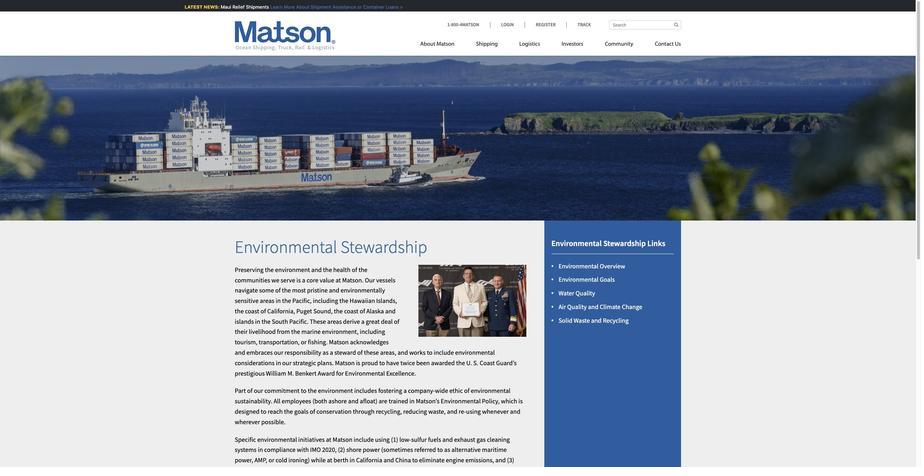 Task type: vqa. For each thing, say whether or not it's contained in the screenshot.
Online Tools
no



Task type: describe. For each thing, give the bounding box(es) containing it.
0 vertical spatial is
[[296, 276, 301, 284]]

sulfur
[[411, 435, 427, 444]]

goals
[[294, 407, 308, 416]]

environmental inside 'specific environmental initiatives at matson include using (1) low-sulfur fuels and exhaust gas cleaning systems in compliance with imo 2020, (2) shore power (sometimes referred to as alternative maritime power, amp, or cold ironing) while at berth in california and china to eliminate engine emissions, and (3) ballast water treatment systems on all vessels. the newest additions to the matson fleet use main engi'
[[257, 435, 297, 444]]

eliminate
[[419, 456, 445, 464]]

include inside 'specific environmental initiatives at matson include using (1) low-sulfur fuels and exhaust gas cleaning systems in compliance with imo 2020, (2) shore power (sometimes referred to as alternative maritime power, amp, or cold ironing) while at berth in california and china to eliminate engine emissions, and (3) ballast water treatment systems on all vessels. the newest additions to the matson fleet use main engi'
[[354, 435, 374, 444]]

part
[[235, 387, 246, 395]]

a left great
[[361, 317, 365, 326]]

matson down the steward
[[335, 359, 355, 367]]

environmental inside the part of our commitment to the environment includes fostering a company-wide ethic of environmental sustainability. all employees (both ashore and afloat) are trained in matson's environmental policy, which is designed to reach the goals of conservation through recycling, reducing waste, and re-using whenever and wherever possible.
[[471, 387, 511, 395]]

environmental overview link
[[559, 262, 625, 270]]

cold
[[276, 456, 287, 464]]

blue matson logo with ocean, shipping, truck, rail and logistics written beneath it. image
[[235, 21, 336, 51]]

matson's
[[416, 397, 440, 405]]

waste
[[574, 316, 590, 324]]

and down the tourism,
[[235, 348, 245, 357]]

power
[[363, 446, 380, 454]]

sensitive
[[235, 297, 259, 305]]

china
[[395, 456, 411, 464]]

include inside preserving the environment and the health of the communities we serve is a core value at matson. our vessels navigate some of the most pristine and environmentally sensitive areas in the pacific, including the hawaiian islands, the coast of california, puget sound, the coast of alaska and islands in the south pacific. these areas derive a great deal of their livelihood from the marine environment, including tourism, transportation, or fishing. matson acknowledges and embraces our responsibility as a steward of these areas, and works to include environmental considerations in our strategic plans. matson is proud to have twice been awarded the u. s. coast guard's prestigious william m. benkert award for environmental excellence.
[[434, 348, 454, 357]]

environmental inside preserving the environment and the health of the communities we serve is a core value at matson. our vessels navigate some of the most pristine and environmentally sensitive areas in the pacific, including the hawaiian islands, the coast of california, puget sound, the coast of alaska and islands in the south pacific. these areas derive a great deal of their livelihood from the marine environment, including tourism, transportation, or fishing. matson acknowledges and embraces our responsibility as a steward of these areas, and works to include environmental considerations in our strategic plans. matson is proud to have twice been awarded the u. s. coast guard's prestigious william m. benkert award for environmental excellence.
[[455, 348, 495, 357]]

in up "vessels."
[[350, 456, 355, 464]]

and up through
[[348, 397, 359, 405]]

2 coast from the left
[[344, 307, 358, 315]]

0 vertical spatial our
[[274, 348, 283, 357]]

conservation
[[316, 407, 352, 416]]

in up livelihood
[[255, 317, 260, 326]]

proud
[[362, 359, 378, 367]]

water
[[559, 289, 574, 297]]

matson down environment,
[[329, 338, 349, 346]]

all
[[274, 397, 280, 405]]

the right sound,
[[334, 307, 343, 315]]

Search search field
[[609, 20, 681, 30]]

1-800-4matson link
[[447, 22, 490, 28]]

environmental stewardship
[[235, 236, 427, 258]]

relief
[[231, 4, 243, 10]]

most
[[292, 286, 306, 294]]

whenever
[[482, 407, 509, 416]]

compliance
[[264, 446, 296, 454]]

to left reach
[[261, 407, 266, 416]]

environmental for environmental stewardship
[[235, 236, 337, 258]]

and up core on the left bottom of page
[[311, 265, 322, 274]]

wide
[[435, 387, 448, 395]]

the inside 'specific environmental initiatives at matson include using (1) low-sulfur fuels and exhaust gas cleaning systems in compliance with imo 2020, (2) shore power (sometimes referred to as alternative maritime power, amp, or cold ironing) while at berth in california and china to eliminate engine emissions, and (3) ballast water treatment systems on all vessels. the newest additions to the matson fleet use main engi'
[[427, 466, 436, 467]]

environmental overview
[[559, 262, 625, 270]]

stewardship for environmental stewardship
[[341, 236, 427, 258]]

and left 're-'
[[447, 407, 457, 416]]

of right goals at the left bottom of the page
[[310, 407, 315, 416]]

about matson
[[420, 41, 454, 47]]

considerations
[[235, 359, 275, 367]]

marine
[[301, 328, 321, 336]]

guard's
[[496, 359, 517, 367]]

in inside the part of our commitment to the environment includes fostering a company-wide ethic of environmental sustainability. all employees (both ashore and afloat) are trained in matson's environmental policy, which is designed to reach the goals of conservation through recycling, reducing waste, and re-using whenever and wherever possible.
[[409, 397, 415, 405]]

derive
[[343, 317, 360, 326]]

s.
[[473, 359, 478, 367]]

main
[[482, 466, 496, 467]]

our
[[365, 276, 375, 284]]

1 vertical spatial systems
[[299, 466, 321, 467]]

serve
[[281, 276, 295, 284]]

ironing)
[[288, 456, 310, 464]]

to down fuels
[[437, 446, 443, 454]]

livelihood
[[249, 328, 276, 336]]

latest news: maui relief shipments learn more about shipment assistance or container loans >
[[183, 4, 401, 10]]

shipping
[[476, 41, 498, 47]]

core
[[307, 276, 318, 284]]

and down air quality and climate change
[[591, 316, 602, 324]]

commitment
[[264, 387, 300, 395]]

and up the deal
[[385, 307, 396, 315]]

in up california,
[[276, 297, 281, 305]]

areas,
[[380, 348, 396, 357]]

the down "serve"
[[282, 286, 291, 294]]

or inside preserving the environment and the health of the communities we serve is a core value at matson. our vessels navigate some of the most pristine and environmentally sensitive areas in the pacific, including the hawaiian islands, the coast of california, puget sound, the coast of alaska and islands in the south pacific. these areas derive a great deal of their livelihood from the marine environment, including tourism, transportation, or fishing. matson acknowledges and embraces our responsibility as a steward of these areas, and works to include environmental considerations in our strategic plans. matson is proud to have twice been awarded the u. s. coast guard's prestigious william m. benkert award for environmental excellence.
[[301, 338, 307, 346]]

1 vertical spatial areas
[[327, 317, 342, 326]]

fostering
[[378, 387, 402, 395]]

the up our
[[359, 265, 367, 274]]

solid waste and recycling link
[[559, 316, 629, 324]]

vessels
[[376, 276, 395, 284]]

contact us link
[[644, 38, 681, 53]]

2 horizontal spatial or
[[356, 4, 360, 10]]

plans.
[[317, 359, 334, 367]]

fuels
[[428, 435, 441, 444]]

tourism,
[[235, 338, 257, 346]]

a left core on the left bottom of page
[[302, 276, 305, 284]]

deal
[[381, 317, 393, 326]]

matson up (2)
[[333, 435, 352, 444]]

1 horizontal spatial including
[[360, 328, 385, 336]]

1 vertical spatial at
[[326, 435, 331, 444]]

solid
[[559, 316, 572, 324]]

as inside 'specific environmental initiatives at matson include using (1) low-sulfur fuels and exhaust gas cleaning systems in compliance with imo 2020, (2) shore power (sometimes referred to as alternative maritime power, amp, or cold ironing) while at berth in california and china to eliminate engine emissions, and (3) ballast water treatment systems on all vessels. the newest additions to the matson fleet use main engi'
[[444, 446, 450, 454]]

benkert
[[295, 369, 316, 377]]

logistics link
[[509, 38, 551, 53]]

solid waste and recycling
[[559, 316, 629, 324]]

climate
[[600, 303, 621, 311]]

the left goals at the left bottom of the page
[[284, 407, 293, 416]]

while
[[311, 456, 326, 464]]

cleaning
[[487, 435, 510, 444]]

change
[[622, 303, 642, 311]]

the down pacific.
[[291, 328, 300, 336]]

ashore
[[328, 397, 347, 405]]

investors link
[[551, 38, 594, 53]]

contact us
[[655, 41, 681, 47]]

environmental for environmental stewardship links
[[551, 238, 602, 248]]

re-
[[459, 407, 466, 416]]

environmental for environmental overview
[[559, 262, 599, 270]]

have
[[386, 359, 399, 367]]

0 vertical spatial areas
[[260, 297, 274, 305]]

track link
[[566, 22, 591, 28]]

islands,
[[376, 297, 397, 305]]

about matson link
[[420, 38, 465, 53]]

stewardship for environmental stewardship links
[[603, 238, 646, 248]]

water
[[254, 466, 269, 467]]

embraces
[[246, 348, 273, 357]]

of down we
[[275, 286, 281, 294]]

environmental inside the part of our commitment to the environment includes fostering a company-wide ethic of environmental sustainability. all employees (both ashore and afloat) are trained in matson's environmental policy, which is designed to reach the goals of conservation through recycling, reducing waste, and re-using whenever and wherever possible.
[[441, 397, 481, 405]]

more
[[282, 4, 293, 10]]

coast
[[480, 359, 495, 367]]

the up value
[[323, 265, 332, 274]]

register link
[[525, 22, 566, 28]]

learn more about shipment assistance or container loans > link
[[269, 4, 401, 10]]

login
[[501, 22, 514, 28]]

environment,
[[322, 328, 359, 336]]

emissions,
[[466, 456, 494, 464]]

(both
[[312, 397, 327, 405]]

engine
[[446, 456, 464, 464]]

communities
[[235, 276, 270, 284]]

fishing.
[[308, 338, 328, 346]]

and up 'twice' in the bottom of the page
[[398, 348, 408, 357]]

pristine
[[307, 286, 328, 294]]

and up newest
[[384, 456, 394, 464]]

prestigious
[[235, 369, 265, 377]]

maritime
[[482, 446, 507, 454]]

using inside 'specific environmental initiatives at matson include using (1) low-sulfur fuels and exhaust gas cleaning systems in compliance with imo 2020, (2) shore power (sometimes referred to as alternative maritime power, amp, or cold ironing) while at berth in california and china to eliminate engine emissions, and (3) ballast water treatment systems on all vessels. the newest additions to the matson fleet use main engi'
[[375, 435, 390, 444]]

matson down engine
[[437, 466, 457, 467]]

0 horizontal spatial about
[[294, 4, 308, 10]]

environment inside preserving the environment and the health of the communities we serve is a core value at matson. our vessels navigate some of the most pristine and environmentally sensitive areas in the pacific, including the hawaiian islands, the coast of california, puget sound, the coast of alaska and islands in the south pacific. these areas derive a great deal of their livelihood from the marine environment, including tourism, transportation, or fishing. matson acknowledges and embraces our responsibility as a steward of these areas, and works to include environmental considerations in our strategic plans. matson is proud to have twice been awarded the u. s. coast guard's prestigious william m. benkert award for environmental excellence.
[[275, 265, 310, 274]]

the up islands on the bottom
[[235, 307, 244, 315]]

quality for water
[[576, 289, 595, 297]]

2 vertical spatial at
[[327, 456, 332, 464]]



Task type: locate. For each thing, give the bounding box(es) containing it.
and right fuels
[[442, 435, 453, 444]]

at up '2020,'
[[326, 435, 331, 444]]

2 vertical spatial is
[[519, 397, 523, 405]]

quality
[[576, 289, 595, 297], [567, 303, 587, 311]]

1 horizontal spatial systems
[[299, 466, 321, 467]]

environmental up compliance
[[257, 435, 297, 444]]

environment up "serve"
[[275, 265, 310, 274]]

1 vertical spatial about
[[420, 41, 435, 47]]

a up plans.
[[330, 348, 333, 357]]

1 vertical spatial including
[[360, 328, 385, 336]]

stewardship inside section
[[603, 238, 646, 248]]

us
[[675, 41, 681, 47]]

exhaust
[[454, 435, 475, 444]]

>
[[398, 4, 401, 10]]

1 vertical spatial our
[[282, 359, 292, 367]]

awarded
[[431, 359, 455, 367]]

including down great
[[360, 328, 385, 336]]

transportation,
[[259, 338, 300, 346]]

using inside the part of our commitment to the environment includes fostering a company-wide ethic of environmental sustainability. all employees (both ashore and afloat) are trained in matson's environmental policy, which is designed to reach the goals of conservation through recycling, reducing waste, and re-using whenever and wherever possible.
[[466, 407, 481, 416]]

to up employees
[[301, 387, 307, 395]]

0 horizontal spatial is
[[296, 276, 301, 284]]

2 vertical spatial our
[[254, 387, 263, 395]]

to up 'additions'
[[412, 456, 418, 464]]

to down eliminate
[[420, 466, 425, 467]]

to right "works" on the left of the page
[[427, 348, 432, 357]]

some
[[259, 286, 274, 294]]

in up reducing
[[409, 397, 415, 405]]

as up plans.
[[323, 348, 329, 357]]

0 horizontal spatial as
[[323, 348, 329, 357]]

our
[[274, 348, 283, 357], [282, 359, 292, 367], [254, 387, 263, 395]]

employees
[[282, 397, 311, 405]]

acknowledges
[[350, 338, 389, 346]]

with
[[297, 446, 309, 454]]

1 vertical spatial using
[[375, 435, 390, 444]]

1 horizontal spatial environment
[[318, 387, 353, 395]]

the left hawaiian
[[339, 297, 348, 305]]

1 horizontal spatial or
[[301, 338, 307, 346]]

is inside the part of our commitment to the environment includes fostering a company-wide ethic of environmental sustainability. all employees (both ashore and afloat) are trained in matson's environmental policy, which is designed to reach the goals of conservation through recycling, reducing waste, and re-using whenever and wherever possible.
[[519, 397, 523, 405]]

wherever
[[235, 418, 260, 426]]

including up sound,
[[313, 297, 338, 305]]

air quality and climate change
[[559, 303, 642, 311]]

coast up derive
[[344, 307, 358, 315]]

systems
[[235, 446, 256, 454], [299, 466, 321, 467]]

as
[[323, 348, 329, 357], [444, 446, 450, 454]]

0 vertical spatial including
[[313, 297, 338, 305]]

0 vertical spatial about
[[294, 4, 308, 10]]

environmental up "serve"
[[235, 236, 337, 258]]

0 horizontal spatial stewardship
[[341, 236, 427, 258]]

great
[[366, 317, 380, 326]]

environment inside the part of our commitment to the environment includes fostering a company-wide ethic of environmental sustainability. all employees (both ashore and afloat) are trained in matson's environmental policy, which is designed to reach the goals of conservation through recycling, reducing waste, and re-using whenever and wherever possible.
[[318, 387, 353, 395]]

news:
[[202, 4, 218, 10]]

1 horizontal spatial stewardship
[[603, 238, 646, 248]]

matson inside top menu navigation
[[437, 41, 454, 47]]

environmental up water quality
[[559, 275, 599, 284]]

specific environmental initiatives at matson include using (1) low-sulfur fuels and exhaust gas cleaning systems in compliance with imo 2020, (2) shore power (sometimes referred to as alternative maritime power, amp, or cold ironing) while at berth in california and china to eliminate engine emissions, and (3) ballast water treatment systems on all vessels. the newest additions to the matson fleet use main engi
[[235, 435, 519, 467]]

0 horizontal spatial including
[[313, 297, 338, 305]]

environmental up policy,
[[471, 387, 511, 395]]

0 vertical spatial systems
[[235, 446, 256, 454]]

berth
[[334, 456, 348, 464]]

areas up environment,
[[327, 317, 342, 326]]

0 vertical spatial as
[[323, 348, 329, 357]]

includes
[[354, 387, 377, 395]]

low-
[[399, 435, 411, 444]]

a up trained
[[403, 387, 407, 395]]

environmental
[[235, 236, 337, 258], [551, 238, 602, 248], [559, 262, 599, 270], [559, 275, 599, 284], [345, 369, 385, 377], [441, 397, 481, 405]]

excellence.
[[386, 369, 416, 377]]

or inside 'specific environmental initiatives at matson include using (1) low-sulfur fuels and exhaust gas cleaning systems in compliance with imo 2020, (2) shore power (sometimes referred to as alternative maritime power, amp, or cold ironing) while at berth in california and china to eliminate engine emissions, and (3) ballast water treatment systems on all vessels. the newest additions to the matson fleet use main engi'
[[269, 456, 274, 464]]

imo
[[310, 446, 321, 454]]

environmental down the proud
[[345, 369, 385, 377]]

is right which
[[519, 397, 523, 405]]

shore
[[346, 446, 362, 454]]

community link
[[594, 38, 644, 53]]

of up matson.
[[352, 265, 357, 274]]

navigate
[[235, 286, 258, 294]]

and left (3)
[[495, 456, 506, 464]]

matson down 1-
[[437, 41, 454, 47]]

maui
[[219, 4, 229, 10]]

our up m.
[[282, 359, 292, 367]]

1 vertical spatial as
[[444, 446, 450, 454]]

responsibility
[[285, 348, 321, 357]]

initiatives
[[298, 435, 325, 444]]

air quality and climate change link
[[559, 303, 642, 311]]

4matson
[[460, 22, 479, 28]]

1 coast from the left
[[245, 307, 259, 315]]

or left container
[[356, 4, 360, 10]]

the up california,
[[282, 297, 291, 305]]

learn
[[269, 4, 281, 10]]

as up engine
[[444, 446, 450, 454]]

quality for air
[[567, 303, 587, 311]]

0 horizontal spatial or
[[269, 456, 274, 464]]

islands
[[235, 317, 254, 326]]

1 vertical spatial quality
[[567, 303, 587, 311]]

contact
[[655, 41, 674, 47]]

(2)
[[338, 446, 345, 454]]

and up solid waste and recycling link
[[588, 303, 599, 311]]

areas down 'some'
[[260, 297, 274, 305]]

coast down sensitive
[[245, 307, 259, 315]]

william
[[266, 369, 286, 377]]

(sometimes
[[381, 446, 413, 454]]

is up most
[[296, 276, 301, 284]]

environmental up environmental goals link
[[559, 262, 599, 270]]

and down which
[[510, 407, 520, 416]]

works
[[409, 348, 426, 357]]

0 vertical spatial or
[[356, 4, 360, 10]]

the up we
[[265, 265, 274, 274]]

environment
[[275, 265, 310, 274], [318, 387, 353, 395]]

environment up ashore on the left bottom of page
[[318, 387, 353, 395]]

quality down environmental goals
[[576, 289, 595, 297]]

stewardship up overview
[[603, 238, 646, 248]]

1 horizontal spatial using
[[466, 407, 481, 416]]

systems down while
[[299, 466, 321, 467]]

top menu navigation
[[420, 38, 681, 53]]

designed
[[235, 407, 260, 416]]

preserving
[[235, 265, 264, 274]]

environmental stewardship links
[[551, 238, 665, 248]]

our inside the part of our commitment to the environment includes fostering a company-wide ethic of environmental sustainability. all employees (both ashore and afloat) are trained in matson's environmental policy, which is designed to reach the goals of conservation through recycling, reducing waste, and re-using whenever and wherever possible.
[[254, 387, 263, 395]]

or left cold
[[269, 456, 274, 464]]

at inside preserving the environment and the health of the communities we serve is a core value at matson. our vessels navigate some of the most pristine and environmentally sensitive areas in the pacific, including the hawaiian islands, the coast of california, puget sound, the coast of alaska and islands in the south pacific. these areas derive a great deal of their livelihood from the marine environment, including tourism, transportation, or fishing. matson acknowledges and embraces our responsibility as a steward of these areas, and works to include environmental considerations in our strategic plans. matson is proud to have twice been awarded the u. s. coast guard's prestigious william m. benkert award for environmental excellence.
[[335, 276, 341, 284]]

at up the on
[[327, 456, 332, 464]]

1 horizontal spatial is
[[356, 359, 360, 367]]

0 vertical spatial include
[[434, 348, 454, 357]]

been
[[416, 359, 430, 367]]

systems down specific at the bottom left
[[235, 446, 256, 454]]

pacific.
[[289, 317, 309, 326]]

the left u.
[[456, 359, 465, 367]]

shipping link
[[465, 38, 509, 53]]

2 vertical spatial or
[[269, 456, 274, 464]]

using left (1)
[[375, 435, 390, 444]]

1 vertical spatial environment
[[318, 387, 353, 395]]

0 horizontal spatial areas
[[260, 297, 274, 305]]

health
[[333, 265, 351, 274]]

about inside top menu navigation
[[420, 41, 435, 47]]

track
[[578, 22, 591, 28]]

of left california,
[[261, 307, 266, 315]]

referred
[[414, 446, 436, 454]]

include
[[434, 348, 454, 357], [354, 435, 374, 444]]

environmental up s.
[[455, 348, 495, 357]]

environmental
[[455, 348, 495, 357], [471, 387, 511, 395], [257, 435, 297, 444]]

1 horizontal spatial areas
[[327, 317, 342, 326]]

0 vertical spatial quality
[[576, 289, 595, 297]]

links
[[647, 238, 665, 248]]

shipments
[[244, 4, 267, 10]]

0 vertical spatial environment
[[275, 265, 310, 274]]

water quality
[[559, 289, 595, 297]]

1 horizontal spatial coast
[[344, 307, 358, 315]]

additions
[[393, 466, 418, 467]]

quality down water quality link
[[567, 303, 587, 311]]

water quality link
[[559, 289, 595, 297]]

to left the have
[[379, 359, 385, 367]]

a inside the part of our commitment to the environment includes fostering a company-wide ethic of environmental sustainability. all employees (both ashore and afloat) are trained in matson's environmental policy, which is designed to reach the goals of conservation through recycling, reducing waste, and re-using whenever and wherever possible.
[[403, 387, 407, 395]]

2 horizontal spatial is
[[519, 397, 523, 405]]

environmental for environmental goals
[[559, 275, 599, 284]]

include up power
[[354, 435, 374, 444]]

0 horizontal spatial include
[[354, 435, 374, 444]]

matson containership guided by tug image
[[0, 45, 916, 221]]

as inside preserving the environment and the health of the communities we serve is a core value at matson. our vessels navigate some of the most pristine and environmentally sensitive areas in the pacific, including the hawaiian islands, the coast of california, puget sound, the coast of alaska and islands in the south pacific. these areas derive a great deal of their livelihood from the marine environment, including tourism, transportation, or fishing. matson acknowledges and embraces our responsibility as a steward of these areas, and works to include environmental considerations in our strategic plans. matson is proud to have twice been awarded the u. s. coast guard's prestigious william m. benkert award for environmental excellence.
[[323, 348, 329, 357]]

0 horizontal spatial using
[[375, 435, 390, 444]]

0 vertical spatial using
[[466, 407, 481, 416]]

0 vertical spatial environmental
[[455, 348, 495, 357]]

the up (both
[[308, 387, 317, 395]]

company-
[[408, 387, 435, 395]]

environmental inside preserving the environment and the health of the communities we serve is a core value at matson. our vessels navigate some of the most pristine and environmentally sensitive areas in the pacific, including the hawaiian islands, the coast of california, puget sound, the coast of alaska and islands in the south pacific. these areas derive a great deal of their livelihood from the marine environment, including tourism, transportation, or fishing. matson acknowledges and embraces our responsibility as a steward of these areas, and works to include environmental considerations in our strategic plans. matson is proud to have twice been awarded the u. s. coast guard's prestigious william m. benkert award for environmental excellence.
[[345, 369, 385, 377]]

our down transportation, at the bottom left of page
[[274, 348, 283, 357]]

include up awarded
[[434, 348, 454, 357]]

1 vertical spatial environmental
[[471, 387, 511, 395]]

1 vertical spatial is
[[356, 359, 360, 367]]

0 horizontal spatial coast
[[245, 307, 259, 315]]

2 vertical spatial environmental
[[257, 435, 297, 444]]

or up the responsibility
[[301, 338, 307, 346]]

0 horizontal spatial systems
[[235, 446, 256, 454]]

matson.
[[342, 276, 364, 284]]

is left the proud
[[356, 359, 360, 367]]

gas
[[477, 435, 486, 444]]

of left these
[[357, 348, 363, 357]]

1 horizontal spatial include
[[434, 348, 454, 357]]

the
[[265, 265, 274, 274], [323, 265, 332, 274], [359, 265, 367, 274], [282, 286, 291, 294], [282, 297, 291, 305], [339, 297, 348, 305], [235, 307, 244, 315], [334, 307, 343, 315], [262, 317, 271, 326], [291, 328, 300, 336], [456, 359, 465, 367], [308, 387, 317, 395], [284, 407, 293, 416], [427, 466, 436, 467]]

stewardship up vessels
[[341, 236, 427, 258]]

environmentally
[[341, 286, 385, 294]]

1-
[[447, 22, 451, 28]]

these
[[310, 317, 326, 326]]

in
[[276, 297, 281, 305], [255, 317, 260, 326], [276, 359, 281, 367], [409, 397, 415, 405], [258, 446, 263, 454], [350, 456, 355, 464]]

in up amp,
[[258, 446, 263, 454]]

the up livelihood
[[262, 317, 271, 326]]

search image
[[674, 22, 678, 27]]

our up sustainability.
[[254, 387, 263, 395]]

at down 'health'
[[335, 276, 341, 284]]

1 horizontal spatial as
[[444, 446, 450, 454]]

using left whenever
[[466, 407, 481, 416]]

the down eliminate
[[427, 466, 436, 467]]

of down hawaiian
[[360, 307, 365, 315]]

1 vertical spatial include
[[354, 435, 374, 444]]

sound,
[[313, 307, 333, 315]]

0 vertical spatial at
[[335, 276, 341, 284]]

environmental stewardship links section
[[535, 221, 690, 467]]

environmental up environmental overview
[[551, 238, 602, 248]]

goals
[[600, 275, 615, 284]]

of right part
[[247, 387, 253, 395]]

1 horizontal spatial about
[[420, 41, 435, 47]]

1 vertical spatial or
[[301, 338, 307, 346]]

and down value
[[329, 286, 339, 294]]

using
[[466, 407, 481, 416], [375, 435, 390, 444]]

loans
[[384, 4, 397, 10]]

None search field
[[609, 20, 681, 30]]

of right the deal
[[394, 317, 399, 326]]

environmental up 're-'
[[441, 397, 481, 405]]

ethic
[[449, 387, 463, 395]]

environmental goals link
[[559, 275, 615, 284]]

on
[[322, 466, 329, 467]]

environmental goals
[[559, 275, 615, 284]]

in up the william
[[276, 359, 281, 367]]

a
[[302, 276, 305, 284], [361, 317, 365, 326], [330, 348, 333, 357], [403, 387, 407, 395]]

0 horizontal spatial environment
[[275, 265, 310, 274]]

of right the ethic
[[464, 387, 470, 395]]

stewardship
[[341, 236, 427, 258], [603, 238, 646, 248]]

reach
[[268, 407, 283, 416]]



